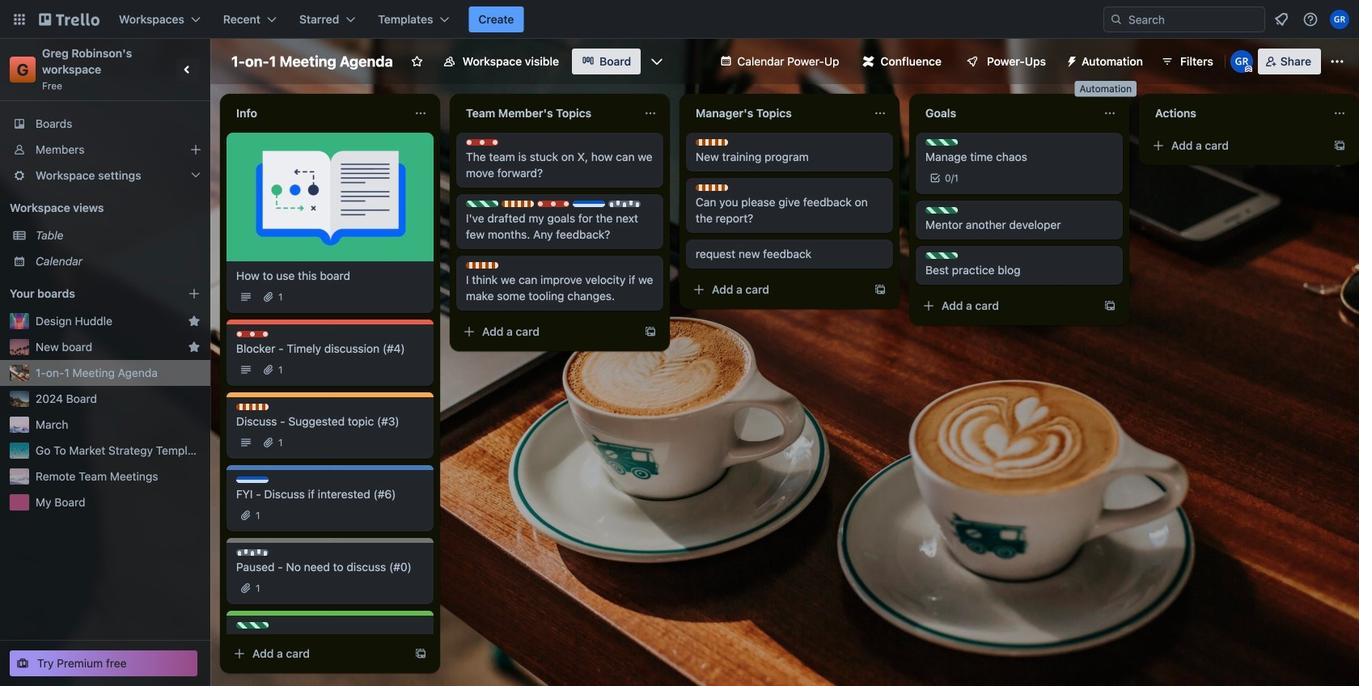 Task type: describe. For each thing, give the bounding box(es) containing it.
star or unstar board image
[[411, 55, 424, 68]]

1 vertical spatial create from template… image
[[414, 647, 427, 660]]

1 horizontal spatial color: black, title: "paused" element
[[608, 201, 641, 207]]

greg robinson (gregrobinson96) image
[[1230, 50, 1253, 73]]

back to home image
[[39, 6, 100, 32]]

confluence icon image
[[863, 56, 874, 67]]

2 vertical spatial create from template… image
[[644, 325, 657, 338]]

this member is an admin of this board. image
[[1245, 66, 1252, 73]]

0 horizontal spatial color: black, title: "paused" element
[[236, 549, 269, 556]]

0 horizontal spatial color: red, title: "blocker" element
[[236, 331, 269, 337]]

sm image
[[1059, 49, 1082, 71]]

open information menu image
[[1303, 11, 1319, 28]]

1 vertical spatial color: red, title: "blocker" element
[[537, 201, 570, 207]]



Task type: vqa. For each thing, say whether or not it's contained in the screenshot.
Members (1)'s MEMBERS
no



Task type: locate. For each thing, give the bounding box(es) containing it.
1 vertical spatial create from template… image
[[874, 283, 887, 296]]

starred icon image
[[188, 315, 201, 328], [188, 341, 201, 354]]

Search field
[[1123, 8, 1265, 31]]

add board image
[[188, 287, 201, 300]]

1 vertical spatial color: blue, title: "fyi" element
[[236, 477, 269, 483]]

0 vertical spatial color: blue, title: "fyi" element
[[573, 201, 605, 207]]

Board name text field
[[223, 49, 401, 74]]

0 horizontal spatial create from template… image
[[644, 325, 657, 338]]

0 notifications image
[[1272, 10, 1291, 29]]

color: blue, title: "fyi" element
[[573, 201, 605, 207], [236, 477, 269, 483]]

your boards with 8 items element
[[10, 284, 163, 303]]

create from template… image
[[1333, 139, 1346, 152], [874, 283, 887, 296], [644, 325, 657, 338]]

1 vertical spatial starred icon image
[[188, 341, 201, 354]]

1 horizontal spatial color: blue, title: "fyi" element
[[573, 201, 605, 207]]

1 vertical spatial color: black, title: "paused" element
[[236, 549, 269, 556]]

color: green, title: "goal" element
[[926, 139, 958, 146], [466, 201, 498, 207], [926, 207, 958, 214], [926, 252, 958, 259], [236, 622, 269, 629]]

1 starred icon image from the top
[[188, 315, 201, 328]]

tooltip
[[1075, 81, 1137, 97]]

0 vertical spatial color: red, title: "blocker" element
[[466, 139, 498, 146]]

1 horizontal spatial create from template… image
[[874, 283, 887, 296]]

0 horizontal spatial create from template… image
[[414, 647, 427, 660]]

0 vertical spatial create from template… image
[[1333, 139, 1346, 152]]

2 horizontal spatial create from template… image
[[1333, 139, 1346, 152]]

create from template… image
[[1104, 299, 1117, 312], [414, 647, 427, 660]]

color: orange, title: "discuss" element
[[696, 139, 728, 146], [696, 184, 728, 191], [502, 201, 534, 207], [466, 262, 498, 269], [236, 404, 269, 410]]

0 vertical spatial color: black, title: "paused" element
[[608, 201, 641, 207]]

2 vertical spatial color: red, title: "blocker" element
[[236, 331, 269, 337]]

primary element
[[0, 0, 1359, 39]]

1 horizontal spatial create from template… image
[[1104, 299, 1117, 312]]

greg robinson (gregrobinson96) image
[[1330, 10, 1350, 29]]

2 starred icon image from the top
[[188, 341, 201, 354]]

customize views image
[[649, 53, 665, 70]]

search image
[[1110, 13, 1123, 26]]

2 horizontal spatial color: red, title: "blocker" element
[[537, 201, 570, 207]]

0 vertical spatial starred icon image
[[188, 315, 201, 328]]

show menu image
[[1329, 53, 1346, 70]]

color: red, title: "blocker" element
[[466, 139, 498, 146], [537, 201, 570, 207], [236, 331, 269, 337]]

1 horizontal spatial color: red, title: "blocker" element
[[466, 139, 498, 146]]

workspace navigation collapse icon image
[[176, 58, 199, 81]]

None text field
[[227, 100, 408, 126], [456, 100, 638, 126], [686, 100, 867, 126], [1146, 100, 1327, 126], [227, 100, 408, 126], [456, 100, 638, 126], [686, 100, 867, 126], [1146, 100, 1327, 126]]

None text field
[[916, 100, 1097, 126]]

color: black, title: "paused" element
[[608, 201, 641, 207], [236, 549, 269, 556]]

0 vertical spatial create from template… image
[[1104, 299, 1117, 312]]

0 horizontal spatial color: blue, title: "fyi" element
[[236, 477, 269, 483]]



